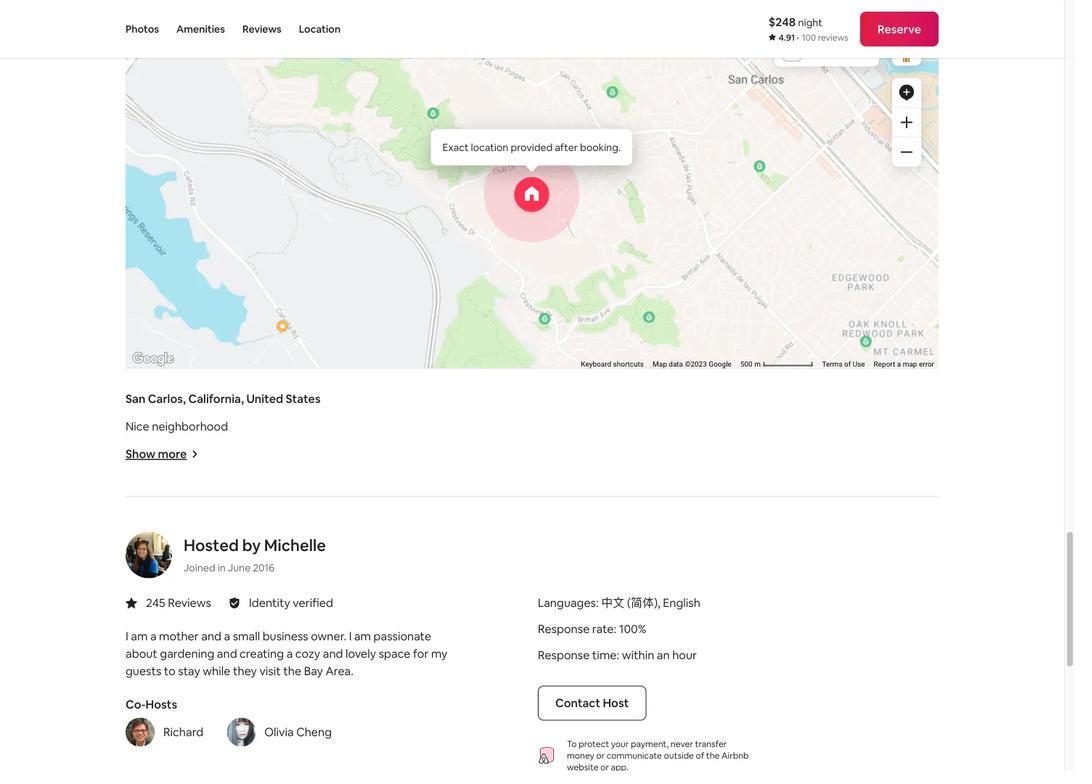 Task type: locate. For each thing, give the bounding box(es) containing it.
mother
[[159, 629, 199, 644]]

0 vertical spatial response
[[538, 622, 590, 637]]

a left small
[[224, 629, 230, 644]]

learn more about the host, michelle. image
[[126, 532, 172, 579], [126, 532, 172, 579]]

m
[[755, 360, 761, 369]]

michelle
[[264, 536, 326, 556]]

terms
[[823, 360, 843, 369]]

hosted
[[184, 536, 239, 556]]

0 horizontal spatial the
[[284, 664, 302, 679]]

: left within
[[617, 648, 620, 663]]

0 horizontal spatial i
[[126, 629, 128, 644]]

san
[[126, 392, 146, 407]]

website
[[567, 762, 599, 771]]

google
[[709, 360, 732, 369]]

creating
[[240, 647, 284, 662]]

reviews right 245
[[168, 596, 211, 611]]

your
[[611, 739, 629, 750]]

2 response from the top
[[538, 648, 590, 663]]

or down protect
[[597, 750, 605, 762]]

learn more about the host, olivia cheng. image
[[227, 718, 256, 747], [227, 718, 256, 747]]

outside
[[664, 750, 694, 762]]

: left 100%
[[614, 622, 617, 637]]

0 vertical spatial reviews
[[243, 23, 282, 36]]

4.91 · 100 reviews
[[779, 32, 849, 43]]

1 vertical spatial of
[[696, 750, 705, 762]]

the inside i am a mother and a small business owner. i am passionate about gardening and creating a cozy and lovely space for my guests to stay while they visit the bay area.
[[284, 664, 302, 679]]

of left use
[[845, 360, 851, 369]]

google image
[[129, 350, 177, 369]]

·
[[797, 32, 800, 43]]

money
[[567, 750, 595, 762]]

1 am from the left
[[131, 629, 148, 644]]

about
[[126, 647, 158, 662]]

olivia cheng
[[265, 725, 332, 740]]

response rate : 100%
[[538, 622, 647, 637]]

area.
[[326, 664, 354, 679]]

co-
[[126, 698, 146, 713]]

中文
[[602, 596, 625, 611]]

an
[[657, 648, 670, 663]]

shortcuts
[[613, 360, 644, 369]]

1 response from the top
[[538, 622, 590, 637]]

1 vertical spatial :
[[614, 622, 617, 637]]

languages : 中文 (简体), english
[[538, 596, 701, 611]]

245 reviews
[[146, 596, 211, 611]]

i up about
[[126, 629, 128, 644]]

: left 中文
[[596, 596, 599, 611]]

the left bay
[[284, 664, 302, 679]]

1 horizontal spatial the
[[707, 750, 720, 762]]

reviews left location
[[243, 23, 282, 36]]

languages
[[538, 596, 596, 611]]

500
[[741, 360, 753, 369]]

1 i from the left
[[126, 629, 128, 644]]

a up about
[[150, 629, 157, 644]]

or left app.
[[601, 762, 609, 771]]

the down transfer
[[707, 750, 720, 762]]

2 vertical spatial :
[[617, 648, 620, 663]]

never
[[671, 739, 694, 750]]

of inside the to protect your payment, never transfer money or communicate outside of the airbnb website or app.
[[696, 750, 705, 762]]

richard
[[163, 725, 204, 740]]

reviews
[[243, 23, 282, 36], [168, 596, 211, 611]]

am up about
[[131, 629, 148, 644]]

co-hosts
[[126, 698, 177, 713]]

i up lovely
[[349, 629, 352, 644]]

1 horizontal spatial reviews
[[243, 23, 282, 36]]

0 horizontal spatial am
[[131, 629, 148, 644]]

nice
[[126, 419, 149, 434]]

they
[[233, 664, 257, 679]]

reserve
[[878, 21, 922, 36]]

: for rate
[[614, 622, 617, 637]]

payment,
[[631, 739, 669, 750]]

states
[[286, 392, 321, 407]]

and up while
[[217, 647, 237, 662]]

2 am from the left
[[354, 629, 371, 644]]

response down languages
[[538, 622, 590, 637]]

1 vertical spatial the
[[707, 750, 720, 762]]

amenities
[[176, 23, 225, 36]]

i
[[126, 629, 128, 644], [349, 629, 352, 644]]

more
[[158, 447, 187, 462]]

and up gardening
[[201, 629, 222, 644]]

keyboard shortcuts
[[581, 360, 644, 369]]

0 horizontal spatial of
[[696, 750, 705, 762]]

1 vertical spatial reviews
[[168, 596, 211, 611]]

verified
[[293, 596, 333, 611]]

your stay location, map pin image
[[515, 177, 550, 212]]

within
[[622, 648, 655, 663]]

report a map error
[[874, 360, 935, 369]]

of
[[845, 360, 851, 369], [696, 750, 705, 762]]

of down transfer
[[696, 750, 705, 762]]

identity verified
[[249, 596, 333, 611]]

san carlos, california, united states
[[126, 392, 321, 407]]

0 vertical spatial the
[[284, 664, 302, 679]]

reserve button
[[861, 12, 939, 46]]

cozy
[[295, 647, 321, 662]]

guests
[[126, 664, 162, 679]]

am up lovely
[[354, 629, 371, 644]]

response down response rate : 100%
[[538, 648, 590, 663]]

visit
[[260, 664, 281, 679]]

to
[[567, 739, 577, 750]]

learn more about the host, richard. image
[[126, 718, 155, 747], [126, 718, 155, 747]]

bay
[[304, 664, 323, 679]]

space
[[379, 647, 411, 662]]

olivia
[[265, 725, 294, 740]]

1 horizontal spatial of
[[845, 360, 851, 369]]

100
[[802, 32, 817, 43]]

1 vertical spatial response
[[538, 648, 590, 663]]

a
[[898, 360, 902, 369], [150, 629, 157, 644], [224, 629, 230, 644], [287, 647, 293, 662]]

a down business
[[287, 647, 293, 662]]

zoom in image
[[901, 117, 913, 129]]

1 horizontal spatial am
[[354, 629, 371, 644]]

june
[[228, 561, 251, 575]]

contact
[[556, 696, 601, 711]]

1 horizontal spatial i
[[349, 629, 352, 644]]



Task type: describe. For each thing, give the bounding box(es) containing it.
contact host link
[[538, 686, 647, 721]]

report a map error link
[[874, 360, 935, 369]]

hosts
[[146, 698, 177, 713]]

location
[[299, 23, 341, 36]]

add a place to the map image
[[899, 84, 916, 102]]

cheng
[[296, 725, 332, 740]]

while
[[203, 664, 231, 679]]

4.91
[[779, 32, 796, 43]]

business
[[263, 629, 309, 644]]

0 horizontal spatial reviews
[[168, 596, 211, 611]]

map
[[903, 360, 918, 369]]

neighborhood
[[152, 419, 228, 434]]

in
[[218, 561, 226, 575]]

hosted by michelle joined in june 2016
[[184, 536, 326, 575]]

map data ©2023 google
[[653, 360, 732, 369]]

map
[[653, 360, 667, 369]]

nice neighborhood
[[126, 419, 228, 434]]

: for time
[[617, 648, 620, 663]]

passionate
[[374, 629, 432, 644]]

hour
[[673, 648, 697, 663]]

response for response rate
[[538, 622, 590, 637]]

lovely
[[346, 647, 376, 662]]

public transit
[[807, 46, 871, 60]]

communicate
[[607, 750, 662, 762]]

night
[[799, 16, 823, 29]]

500 m button
[[736, 359, 818, 369]]

united
[[247, 392, 283, 407]]

photos button
[[126, 0, 159, 58]]

show
[[126, 447, 156, 462]]

a left map
[[898, 360, 902, 369]]

2 i from the left
[[349, 629, 352, 644]]

©2023
[[685, 360, 707, 369]]

small
[[233, 629, 260, 644]]

location button
[[299, 0, 341, 58]]

show more button
[[126, 447, 199, 462]]

english
[[663, 596, 701, 611]]

stay
[[178, 664, 200, 679]]

show more
[[126, 447, 187, 462]]

reviews
[[819, 32, 849, 43]]

app.
[[611, 762, 629, 771]]

my
[[431, 647, 448, 662]]

transit
[[838, 46, 871, 60]]

keyboard shortcuts button
[[581, 359, 644, 369]]

time
[[593, 648, 617, 663]]

joined
[[184, 561, 215, 575]]

2016
[[253, 561, 275, 575]]

$248
[[769, 14, 796, 29]]

gardening
[[160, 647, 215, 662]]

report
[[874, 360, 896, 369]]

contact host
[[556, 696, 629, 711]]

carlos,
[[148, 392, 186, 407]]

to
[[164, 664, 176, 679]]

amenities button
[[176, 0, 225, 58]]

the inside the to protect your payment, never transfer money or communicate outside of the airbnb website or app.
[[707, 750, 720, 762]]

to protect your payment, never transfer money or communicate outside of the airbnb website or app.
[[567, 739, 749, 771]]

response for response time
[[538, 648, 590, 663]]

response time : within an hour
[[538, 648, 697, 663]]

use
[[853, 360, 866, 369]]

245
[[146, 596, 166, 611]]

reviews button
[[243, 0, 282, 58]]

data
[[669, 360, 684, 369]]

host
[[603, 696, 629, 711]]

terms of use
[[823, 360, 866, 369]]

for
[[413, 647, 429, 662]]

airbnb
[[722, 750, 749, 762]]

and down owner.
[[323, 647, 343, 662]]

protect
[[579, 739, 610, 750]]

california,
[[188, 392, 244, 407]]

photos
[[126, 23, 159, 36]]

transfer
[[696, 739, 727, 750]]

0 vertical spatial of
[[845, 360, 851, 369]]

error
[[920, 360, 935, 369]]

i am a mother and a small business owner. i am passionate about gardening and creating a cozy and lovely space for my guests to stay while they visit the bay area.
[[126, 629, 448, 679]]

100%
[[619, 622, 647, 637]]

google map
showing 8 points of interest. region
[[52, 0, 982, 424]]

drag pegman onto the map to open street view image
[[893, 37, 922, 66]]

500 m
[[741, 360, 763, 369]]

0 vertical spatial :
[[596, 596, 599, 611]]

by
[[242, 536, 261, 556]]

zoom out image
[[901, 147, 913, 158]]

rate
[[593, 622, 614, 637]]

terms of use link
[[823, 360, 866, 369]]



Task type: vqa. For each thing, say whether or not it's contained in the screenshot.


